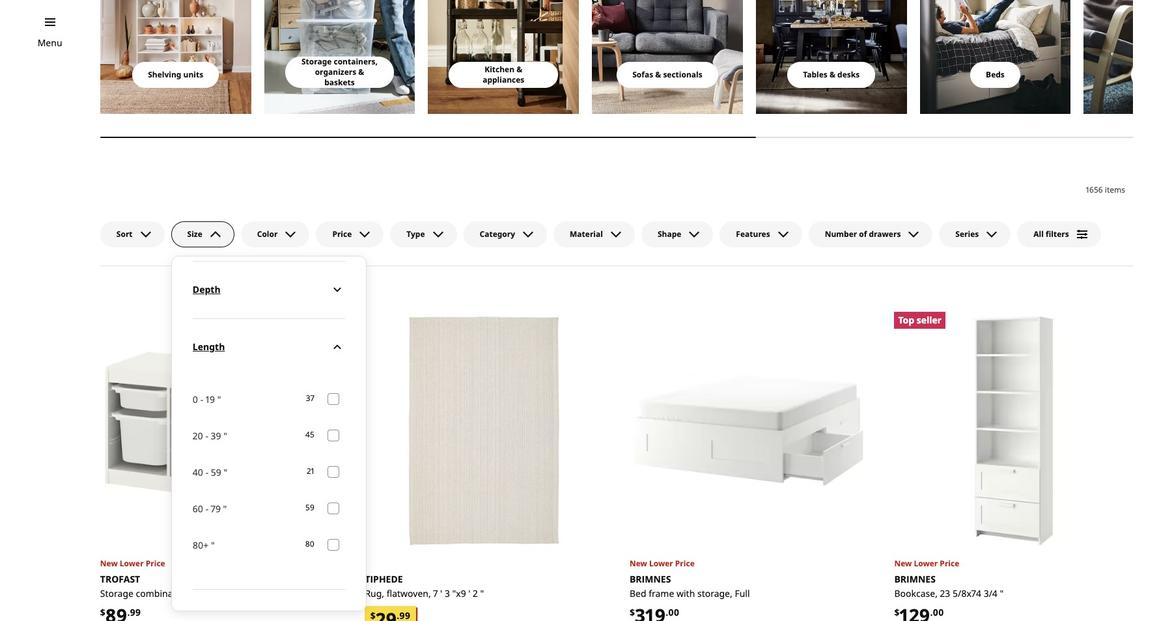 Task type: vqa. For each thing, say whether or not it's contained in the screenshot.
The Find A Location
no



Task type: locate. For each thing, give the bounding box(es) containing it.
2 lower from the left
[[649, 558, 673, 569]]

desks
[[837, 69, 860, 80]]

frame
[[649, 587, 674, 600]]

list item
[[1084, 0, 1159, 114]]

price inside new lower price trofast storage combination with boxes, 39x17 3/8x22 "
[[146, 558, 165, 569]]

-
[[200, 393, 203, 406], [205, 430, 208, 442], [206, 466, 209, 478], [206, 503, 209, 515]]

59 down 21 products element on the left bottom of the page
[[305, 502, 314, 513]]

20
[[193, 430, 203, 442]]

$ for storage combination with boxes, 39x17 3/8x22 "
[[100, 606, 105, 619]]

" inside the tiphede rug, flatwoven, 7 ' 3 "x9 ' 2 "
[[480, 587, 484, 600]]

45
[[305, 429, 314, 440]]

1 horizontal spatial storage
[[301, 56, 332, 67]]

21 products element
[[307, 466, 314, 478]]

length
[[193, 341, 225, 353]]

" right the 3/8x22
[[300, 587, 304, 600]]

2 with from the left
[[677, 587, 695, 600]]

baskets
[[324, 77, 355, 88]]

" right 79
[[223, 503, 227, 515]]

- left 79
[[206, 503, 209, 515]]

0 horizontal spatial with
[[192, 587, 211, 600]]

storage inside storage containers, organizers & baskets
[[301, 56, 332, 67]]

top seller
[[898, 314, 942, 326]]

. 00
[[666, 606, 679, 619], [930, 606, 944, 619]]

two white billy bookcases with different sizes of vases and books in it image
[[100, 0, 251, 114]]

" right 2
[[480, 587, 484, 600]]

0 vertical spatial storage
[[301, 56, 332, 67]]

2 horizontal spatial $
[[894, 606, 900, 619]]

1 horizontal spatial with
[[677, 587, 695, 600]]

99
[[130, 606, 141, 619]]

" right 3/4
[[1000, 587, 1004, 600]]

37
[[306, 393, 314, 404]]

. down frame
[[666, 606, 668, 619]]

2 brimnes from the left
[[894, 573, 936, 585]]

79
[[211, 503, 221, 515]]

1 brimnes from the left
[[630, 573, 671, 585]]

1 horizontal spatial $
[[630, 606, 635, 619]]

1 horizontal spatial . 00
[[930, 606, 944, 619]]

1 horizontal spatial lower
[[649, 558, 673, 569]]

& for sofas & sectionals
[[655, 69, 661, 80]]

flatwoven,
[[387, 587, 431, 600]]

1 horizontal spatial .
[[666, 606, 668, 619]]

price for bed frame with storage, full
[[675, 558, 695, 569]]

& inside storage containers, organizers & baskets
[[358, 66, 364, 77]]

' left 2
[[468, 587, 470, 600]]

"
[[217, 393, 221, 406], [223, 430, 227, 442], [224, 466, 227, 478], [223, 503, 227, 515], [211, 539, 215, 551], [300, 587, 304, 600], [480, 587, 484, 600], [1000, 587, 1004, 600]]

all filters button
[[1017, 221, 1101, 247]]

lower up bookcase, on the bottom
[[914, 558, 938, 569]]

0 horizontal spatial new
[[100, 558, 118, 569]]

1 with from the left
[[192, 587, 211, 600]]

$ down bookcase, on the bottom
[[894, 606, 900, 619]]

' right 7
[[440, 587, 442, 600]]

2 horizontal spatial .
[[930, 606, 933, 619]]

lower up frame
[[649, 558, 673, 569]]

0 horizontal spatial brimnes
[[630, 573, 671, 585]]

& right baskets
[[358, 66, 364, 77]]

2 . 00 from the left
[[930, 606, 944, 619]]

0 vertical spatial 59
[[211, 466, 221, 478]]

.
[[127, 606, 130, 619], [666, 606, 668, 619], [930, 606, 933, 619]]

tiphede
[[365, 573, 403, 585]]

- right 40
[[206, 466, 209, 478]]

storage containers, organizers & baskets
[[301, 56, 378, 88]]

price for bookcase, 23 5/8x74 3/4 "
[[940, 558, 959, 569]]

1 vertical spatial storage
[[100, 587, 133, 600]]

60
[[193, 503, 203, 515]]

$ left . 99 on the bottom left
[[100, 606, 105, 619]]

2 new from the left
[[630, 558, 647, 569]]

7
[[433, 587, 438, 600]]

2 horizontal spatial lower
[[914, 558, 938, 569]]

1 . from the left
[[127, 606, 130, 619]]

& inside kitchen & appliances
[[517, 64, 522, 75]]

. for frame
[[666, 606, 668, 619]]

brimnes for bookcase,
[[894, 573, 936, 585]]

1 horizontal spatial new
[[630, 558, 647, 569]]

1 horizontal spatial '
[[468, 587, 470, 600]]

storage
[[301, 56, 332, 67], [100, 587, 133, 600]]

1 00 from the left
[[668, 606, 679, 619]]

- right '20'
[[205, 430, 208, 442]]

series
[[956, 228, 979, 239]]

80+ "
[[193, 539, 215, 551]]

lower up the trofast
[[120, 558, 144, 569]]

type
[[407, 228, 425, 239]]

number of drawers
[[825, 228, 901, 239]]

59 right 40
[[211, 466, 221, 478]]

1 . 00 from the left
[[666, 606, 679, 619]]

. for combination
[[127, 606, 130, 619]]

& right the "kitchen" on the top left
[[517, 64, 522, 75]]

- for 19
[[200, 393, 203, 406]]

3 new from the left
[[894, 558, 912, 569]]

& left desks
[[830, 69, 835, 80]]

new up bookcase, on the bottom
[[894, 558, 912, 569]]

storage,
[[697, 587, 732, 600]]

. down the trofast
[[127, 606, 130, 619]]

0 horizontal spatial . 00
[[666, 606, 679, 619]]

brimnes up bookcase, on the bottom
[[894, 573, 936, 585]]

lower inside new lower price trofast storage combination with boxes, 39x17 3/8x22 "
[[120, 558, 144, 569]]

new inside new lower price brimnes bed frame with storage, full
[[630, 558, 647, 569]]

1 horizontal spatial brimnes
[[894, 573, 936, 585]]

with inside new lower price trofast storage combination with boxes, 39x17 3/8x22 "
[[192, 587, 211, 600]]

new inside "new lower price brimnes bookcase, 23 5/8x74 3/4 ""
[[894, 558, 912, 569]]

00
[[668, 606, 679, 619], [933, 606, 944, 619]]

1 $ from the left
[[100, 606, 105, 619]]

with
[[192, 587, 211, 600], [677, 587, 695, 600]]

trofast
[[100, 573, 140, 585]]

lower
[[120, 558, 144, 569], [649, 558, 673, 569], [914, 558, 938, 569]]

& right sofas
[[655, 69, 661, 80]]

3 . from the left
[[930, 606, 933, 619]]

length button
[[193, 318, 345, 376]]

3 $ from the left
[[894, 606, 900, 619]]

tables & desks list item
[[756, 0, 907, 114]]

00 for frame
[[668, 606, 679, 619]]

with right frame
[[677, 587, 695, 600]]

45 products element
[[305, 429, 314, 442]]

price for storage combination with boxes, 39x17 3/8x22 "
[[146, 558, 165, 569]]

59
[[211, 466, 221, 478], [305, 502, 314, 513]]

new up bed
[[630, 558, 647, 569]]

brimnes for bed
[[630, 573, 671, 585]]

3 lower from the left
[[914, 558, 938, 569]]

brimnes up frame
[[630, 573, 671, 585]]

new for bed
[[630, 558, 647, 569]]

new up the trofast
[[100, 558, 118, 569]]

price inside "new lower price brimnes bookcase, 23 5/8x74 3/4 ""
[[940, 558, 959, 569]]

'
[[440, 587, 442, 600], [468, 587, 470, 600]]

with inside new lower price brimnes bed frame with storage, full
[[677, 587, 695, 600]]

& for kitchen & appliances
[[517, 64, 522, 75]]

2 horizontal spatial new
[[894, 558, 912, 569]]

0 horizontal spatial $
[[100, 606, 105, 619]]

0 - 19 "
[[193, 393, 221, 406]]

80+
[[193, 539, 209, 551]]

$ down bed
[[630, 606, 635, 619]]

brimnes inside "new lower price brimnes bookcase, 23 5/8x74 3/4 ""
[[894, 573, 936, 585]]

lower inside "new lower price brimnes bookcase, 23 5/8x74 3/4 ""
[[914, 558, 938, 569]]

lower inside new lower price brimnes bed frame with storage, full
[[649, 558, 673, 569]]

2 . from the left
[[666, 606, 668, 619]]

. down bookcase, on the bottom
[[930, 606, 933, 619]]

1 ' from the left
[[440, 587, 442, 600]]

storage inside new lower price trofast storage combination with boxes, 39x17 3/8x22 "
[[100, 587, 133, 600]]

1 horizontal spatial 00
[[933, 606, 944, 619]]

new lower price brimnes bed frame with storage, full
[[630, 558, 750, 600]]

0 horizontal spatial 59
[[211, 466, 221, 478]]

1 new from the left
[[100, 558, 118, 569]]

0 horizontal spatial '
[[440, 587, 442, 600]]

price inside new lower price brimnes bed frame with storage, full
[[675, 558, 695, 569]]

boxes,
[[213, 587, 240, 600]]

" right 40
[[224, 466, 227, 478]]

new
[[100, 558, 118, 569], [630, 558, 647, 569], [894, 558, 912, 569]]

1 lower from the left
[[120, 558, 144, 569]]

0 horizontal spatial .
[[127, 606, 130, 619]]

price
[[332, 228, 352, 239], [146, 558, 165, 569], [675, 558, 695, 569], [940, 558, 959, 569]]

$ for bookcase, 23 5/8x74 3/4 "
[[894, 606, 900, 619]]

size button
[[171, 221, 234, 247]]

brimnes inside new lower price brimnes bed frame with storage, full
[[630, 573, 671, 585]]

scrollbar
[[100, 130, 1133, 145]]

. 00 down frame
[[666, 606, 679, 619]]

brimnes
[[630, 573, 671, 585], [894, 573, 936, 585]]

new inside new lower price trofast storage combination with boxes, 39x17 3/8x22 "
[[100, 558, 118, 569]]

color button
[[241, 221, 310, 247]]

2 $ from the left
[[630, 606, 635, 619]]

- right 0
[[200, 393, 203, 406]]

number
[[825, 228, 857, 239]]

59 products element
[[305, 502, 314, 515]]

sort button
[[100, 221, 164, 247]]

& inside button
[[830, 69, 835, 80]]

tiphede rug, flatwoven, 7 ' 3 "x9 ' 2 "
[[365, 573, 484, 600]]

shape
[[658, 228, 681, 239]]

60 - 79 "
[[193, 503, 227, 515]]

menu
[[38, 36, 62, 49]]

filters
[[1046, 228, 1069, 239]]

00 for 23
[[933, 606, 944, 619]]

1 horizontal spatial 59
[[305, 502, 314, 513]]

20 - 39 "
[[193, 430, 227, 442]]

new lower price trofast storage combination with boxes, 39x17 3/8x22 "
[[100, 558, 304, 600]]

color
[[257, 228, 278, 239]]

00 down frame
[[668, 606, 679, 619]]

0 horizontal spatial lower
[[120, 558, 144, 569]]

. 00 down the 23
[[930, 606, 944, 619]]

2 00 from the left
[[933, 606, 944, 619]]

with left boxes,
[[192, 587, 211, 600]]

rotate 180 image
[[329, 339, 345, 355]]

$
[[100, 606, 105, 619], [630, 606, 635, 619], [894, 606, 900, 619]]

shelving
[[148, 69, 181, 80]]

0 horizontal spatial storage
[[100, 587, 133, 600]]

3/4
[[984, 587, 998, 600]]

5/8x74
[[953, 587, 981, 600]]

. 00 for frame
[[666, 606, 679, 619]]

2 ' from the left
[[468, 587, 470, 600]]

of
[[859, 228, 867, 239]]

new for storage
[[100, 558, 118, 569]]

00 down the 23
[[933, 606, 944, 619]]

0 horizontal spatial 00
[[668, 606, 679, 619]]



Task type: describe. For each thing, give the bounding box(es) containing it.
" right 80+
[[211, 539, 215, 551]]

appliances
[[483, 74, 524, 85]]

storage containers, organizers & baskets list item
[[264, 0, 415, 114]]

40
[[193, 466, 203, 478]]

new for bookcase,
[[894, 558, 912, 569]]

. 00 for 23
[[930, 606, 944, 619]]

0
[[193, 393, 198, 406]]

depth
[[193, 283, 221, 296]]

beds button
[[970, 62, 1020, 88]]

drawers
[[869, 228, 901, 239]]

80
[[305, 539, 314, 550]]

four transparent storage boxes stacked on each other with various household items packed in them image
[[264, 0, 415, 114]]

type button
[[390, 221, 457, 247]]

all
[[1034, 228, 1044, 239]]

" inside new lower price trofast storage combination with boxes, 39x17 3/8x22 "
[[300, 587, 304, 600]]

1656
[[1086, 184, 1103, 195]]

organizers
[[315, 66, 356, 77]]

23
[[940, 587, 950, 600]]

19
[[206, 393, 215, 406]]

- for 79
[[206, 503, 209, 515]]

lower for storage
[[120, 558, 144, 569]]

beds
[[986, 69, 1005, 80]]

size
[[187, 228, 202, 239]]

"x9
[[452, 587, 466, 600]]

lower for bookcase,
[[914, 558, 938, 569]]

a gray sofa against a light gray wall and a birch coffee table in front of it image
[[592, 0, 743, 114]]

category
[[480, 228, 515, 239]]

a decorated dining table with six black chairs surrounding it and two bookcases in the background image
[[756, 0, 907, 114]]

material
[[570, 228, 603, 239]]

two black carts next to each other with kitchen items and spices organized on them image
[[428, 0, 579, 114]]

all filters
[[1034, 228, 1069, 239]]

sort
[[116, 228, 133, 239]]

series button
[[939, 221, 1011, 247]]

$ for bed frame with storage, full
[[630, 606, 635, 619]]

39x17
[[243, 587, 267, 600]]

1656 items
[[1086, 184, 1125, 195]]

shelving units button
[[132, 62, 219, 88]]

a person relaxing on a bed with storage and writing in a book image
[[920, 0, 1071, 114]]

with for boxes,
[[192, 587, 211, 600]]

tables
[[803, 69, 828, 80]]

. 99
[[127, 606, 141, 619]]

. for 23
[[930, 606, 933, 619]]

kitchen
[[485, 64, 514, 75]]

" right 39
[[223, 430, 227, 442]]

category button
[[463, 221, 547, 247]]

a poang gray chair next to a side table with a coffee and glasses on it image
[[1084, 0, 1159, 114]]

sofas
[[632, 69, 653, 80]]

containers,
[[334, 56, 378, 67]]

material button
[[554, 221, 635, 247]]

shelving units
[[148, 69, 203, 80]]

depth button
[[193, 261, 345, 318]]

1 vertical spatial 59
[[305, 502, 314, 513]]

features
[[736, 228, 770, 239]]

80 products element
[[305, 539, 314, 551]]

number of drawers button
[[809, 221, 933, 247]]

top
[[898, 314, 914, 326]]

& for tables & desks
[[830, 69, 835, 80]]

price inside popup button
[[332, 228, 352, 239]]

bookcase,
[[894, 587, 938, 600]]

- for 39
[[205, 430, 208, 442]]

shape button
[[641, 221, 713, 247]]

storage containers, organizers & baskets button
[[285, 56, 394, 88]]

bed
[[630, 587, 646, 600]]

tables & desks
[[803, 69, 860, 80]]

sofas & sectionals button
[[617, 62, 718, 88]]

sectionals
[[663, 69, 702, 80]]

3
[[445, 587, 450, 600]]

seller
[[917, 314, 942, 326]]

price button
[[316, 221, 384, 247]]

lower for bed
[[649, 558, 673, 569]]

features button
[[720, 221, 802, 247]]

2
[[473, 587, 478, 600]]

beds list item
[[920, 0, 1071, 114]]

" inside "new lower price brimnes bookcase, 23 5/8x74 3/4 ""
[[1000, 587, 1004, 600]]

kitchen & appliances
[[483, 64, 524, 85]]

with for storage,
[[677, 587, 695, 600]]

kitchen & appliances list item
[[428, 0, 579, 114]]

- for 59
[[206, 466, 209, 478]]

39
[[211, 430, 221, 442]]

37 products element
[[306, 393, 314, 405]]

21
[[307, 466, 314, 477]]

tables & desks button
[[787, 62, 875, 88]]

sofas & sectionals
[[632, 69, 702, 80]]

new lower price brimnes bookcase, 23 5/8x74 3/4 "
[[894, 558, 1004, 600]]

40 - 59 "
[[193, 466, 227, 478]]

kitchen & appliances button
[[449, 62, 558, 88]]

menu button
[[38, 36, 62, 50]]

combination
[[136, 587, 190, 600]]

full
[[735, 587, 750, 600]]

sofas & sectionals list item
[[592, 0, 743, 114]]

" right 19 in the left bottom of the page
[[217, 393, 221, 406]]

3/8x22
[[269, 587, 298, 600]]

rug,
[[365, 587, 384, 600]]

shelving units list item
[[100, 0, 251, 114]]

units
[[183, 69, 203, 80]]



